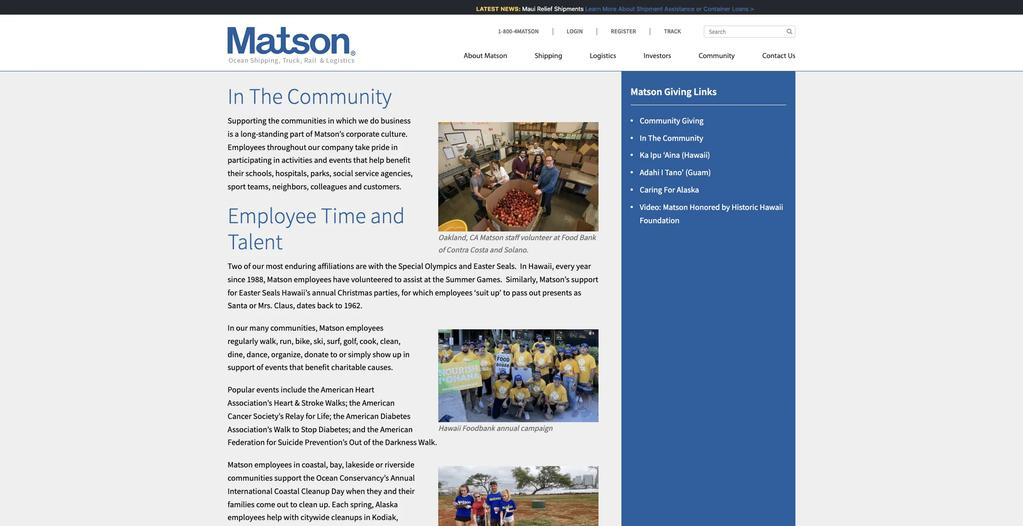Task type: describe. For each thing, give the bounding box(es) containing it.
community up we in the top left of the page
[[287, 83, 392, 110]]

come
[[256, 500, 275, 510]]

blue matson logo with ocean, shipping, truck, rail and logistics written beneath it. image
[[228, 27, 356, 65]]

parks,
[[311, 168, 332, 179]]

volunteered
[[351, 274, 393, 285]]

in up supporting
[[228, 83, 245, 110]]

cook,
[[360, 336, 379, 347]]

anchorage.
[[278, 526, 317, 527]]

to right up'
[[503, 287, 510, 298]]

alaska inside matson employees in coastal, bay, lakeside or riverside communities support the ocean conservancy's annual international coastal cleanup day when they and their families come out to clean up. each spring, alaska employees help with citywide cleanups in kodiak, unalaska, and anchorage.
[[376, 500, 398, 510]]

which inside supporting the communities in which we do business is a long-standing part of matson's corporate culture. employees throughout our company take pride in participating in activities and events that help benefit their schools, hospitals, parks, social service agencies, sport teams, neighbors, colleagues and customers.
[[336, 115, 357, 126]]

for up stop
[[306, 411, 315, 422]]

matson giving links section
[[610, 63, 807, 527]]

community link
[[685, 48, 749, 67]]

neighbors,
[[272, 181, 309, 192]]

time
[[321, 202, 366, 229]]

at inside oakland, ca matson staff volunteer at food bank of contra costa and solano.
[[553, 233, 560, 243]]

login
[[567, 27, 583, 35]]

caring for alaska link
[[640, 185, 699, 195]]

american down diabetes
[[380, 425, 413, 435]]

(hawaii)
[[682, 150, 710, 160]]

coastal,
[[302, 460, 328, 471]]

and up parks,
[[314, 155, 327, 166]]

two
[[228, 261, 242, 272]]

supporting
[[228, 115, 267, 126]]

0 vertical spatial the
[[249, 83, 283, 110]]

costa
[[470, 245, 488, 255]]

staff
[[505, 233, 519, 243]]

4matson
[[514, 27, 539, 35]]

in up company
[[328, 115, 335, 126]]

claus,
[[274, 301, 295, 311]]

community up in the community link on the right top
[[640, 115, 681, 126]]

our inside two of our most enduring affiliations are with the special olympics and easter seals.  in hawaii, every year since 1988, matson employees have volunteered to assist at the summer games.  similarly, matson's support for easter seals hawaii's annual christmas parties, for which employees 'suit up' to pass out presents as santa or mrs. claus, dates back to 1962.
[[252, 261, 264, 272]]

long-
[[241, 129, 258, 139]]

summer
[[446, 274, 475, 285]]

tano'
[[665, 167, 684, 178]]

community giving link
[[640, 115, 704, 126]]

track link
[[650, 27, 681, 35]]

year
[[576, 261, 591, 272]]

the inside matson employees in coastal, bay, lakeside or riverside communities support the ocean conservancy's annual international coastal cleanup day when they and their families come out to clean up. each spring, alaska employees help with citywide cleanups in kodiak, unalaska, and anchorage.
[[303, 473, 315, 484]]

matson inside oakland, ca matson staff volunteer at food bank of contra costa and solano.
[[480, 233, 503, 243]]

every
[[556, 261, 575, 272]]

day
[[331, 486, 345, 497]]

the up stroke
[[308, 385, 319, 395]]

relay
[[285, 411, 304, 422]]

and down come
[[263, 526, 276, 527]]

1962.
[[344, 301, 363, 311]]

the right walks;
[[349, 398, 361, 409]]

communities inside matson employees in coastal, bay, lakeside or riverside communities support the ocean conservancy's annual international coastal cleanup day when they and their families come out to clean up. each spring, alaska employees help with citywide cleanups in kodiak, unalaska, and anchorage.
[[228, 473, 273, 484]]

dance,
[[247, 349, 270, 360]]

and inside oakland, ca matson staff volunteer at food bank of contra costa and solano.
[[490, 245, 502, 255]]

up.
[[319, 500, 330, 510]]

matson inside matson employees in coastal, bay, lakeside or riverside communities support the ocean conservancy's annual international coastal cleanup day when they and their families come out to clean up. each spring, alaska employees help with citywide cleanups in kodiak, unalaska, and anchorage.
[[228, 460, 253, 471]]

about inside top menu navigation
[[464, 53, 483, 60]]

contact
[[763, 53, 787, 60]]

do
[[370, 115, 379, 126]]

in our many communities, matson employees regularly walk, run, bike, ski, surf, golf, cook, clean, dine, dance, organize, donate to or simply show up in support of events that benefit charitable causes.
[[228, 323, 410, 373]]

or inside two of our most enduring affiliations are with the special olympics and easter seals.  in hawaii, every year since 1988, matson employees have volunteered to assist at the summer games.  similarly, matson's support for easter seals hawaii's annual christmas parties, for which employees 'suit up' to pass out presents as santa or mrs. claus, dates back to 1962.
[[249, 301, 257, 311]]

latest news: maui relief shipments learn more about shipment assistance or container loans >
[[472, 5, 750, 12]]

in the community inside 'matson giving links' section
[[640, 133, 703, 143]]

1-800-4matson link
[[498, 27, 553, 35]]

for
[[664, 185, 675, 195]]

diabetes;
[[319, 425, 351, 435]]

support inside matson employees in coastal, bay, lakeside or riverside communities support the ocean conservancy's annual international coastal cleanup day when they and their families come out to clean up. each spring, alaska employees help with citywide cleanups in kodiak, unalaska, and anchorage.
[[274, 473, 302, 484]]

teams,
[[247, 181, 271, 192]]

annual inside two of our most enduring affiliations are with the special olympics and easter seals.  in hawaii, every year since 1988, matson employees have volunteered to assist at the summer games.  similarly, matson's support for easter seals hawaii's annual christmas parties, for which employees 'suit up' to pass out presents as santa or mrs. claus, dates back to 1962.
[[312, 287, 336, 298]]

our inside in our many communities, matson employees regularly walk, run, bike, ski, surf, golf, cook, clean, dine, dance, organize, donate to or simply show up in support of events that benefit charitable causes.
[[236, 323, 248, 334]]

cleanup
[[301, 486, 330, 497]]

agencies,
[[381, 168, 413, 179]]

popular events include the american heart association's heart & stroke walks; the american cancer society's relay for life; the american diabetes association's walk to stop diabetes; and the american federation for suicide prevention's out of the darkness walk.
[[228, 385, 437, 448]]

matson inside in our many communities, matson employees regularly walk, run, bike, ski, surf, golf, cook, clean, dine, dance, organize, donate to or simply show up in support of events that benefit charitable causes.
[[319, 323, 344, 334]]

american up out
[[346, 411, 379, 422]]

1-
[[498, 27, 503, 35]]

0 horizontal spatial in the community
[[228, 83, 392, 110]]

in inside in our many communities, matson employees regularly walk, run, bike, ski, surf, golf, cook, clean, dine, dance, organize, donate to or simply show up in support of events that benefit charitable causes.
[[228, 323, 234, 334]]

foundation
[[640, 215, 680, 226]]

society's
[[253, 411, 284, 422]]

employees down the suicide in the bottom of the page
[[255, 460, 292, 471]]

alaska inside 'matson giving links' section
[[677, 185, 699, 195]]

community up ka ipu 'aina (hawaii) link
[[663, 133, 703, 143]]

ka
[[640, 150, 649, 160]]

to inside matson employees in coastal, bay, lakeside or riverside communities support the ocean conservancy's annual international coastal cleanup day when they and their families come out to clean up. each spring, alaska employees help with citywide cleanups in kodiak, unalaska, and anchorage.
[[290, 500, 297, 510]]

christmas
[[338, 287, 372, 298]]

or left container
[[692, 5, 698, 12]]

video: matson honored by historic hawaii foundation link
[[640, 202, 784, 226]]

'suit
[[474, 287, 489, 298]]

in down culture. at the left top of page
[[391, 142, 398, 152]]

american up diabetes
[[362, 398, 395, 409]]

communities,
[[270, 323, 318, 334]]

in down throughout
[[273, 155, 280, 166]]

oakland,
[[438, 233, 468, 243]]

for down assist
[[401, 287, 411, 298]]

(guam)
[[686, 167, 711, 178]]

customers.
[[364, 181, 402, 192]]

top menu navigation
[[464, 48, 796, 67]]

solano.
[[504, 245, 528, 255]]

talent
[[228, 228, 283, 256]]

spring,
[[350, 500, 374, 510]]

their inside matson employees in coastal, bay, lakeside or riverside communities support the ocean conservancy's annual international coastal cleanup day when they and their families come out to clean up. each spring, alaska employees help with citywide cleanups in kodiak, unalaska, and anchorage.
[[399, 486, 415, 497]]

matson inside top menu navigation
[[485, 53, 507, 60]]

video: matson honored by historic hawaii foundation
[[640, 202, 784, 226]]

foodbank
[[462, 424, 495, 434]]

dates
[[297, 301, 316, 311]]

of inside oakland, ca matson staff volunteer at food bank of contra costa and solano.
[[438, 245, 445, 255]]

out
[[349, 438, 362, 448]]

benefit inside in our many communities, matson employees regularly walk, run, bike, ski, surf, golf, cook, clean, dine, dance, organize, donate to or simply show up in support of events that benefit charitable causes.
[[305, 363, 330, 373]]

events inside in our many communities, matson employees regularly walk, run, bike, ski, surf, golf, cook, clean, dine, dance, organize, donate to or simply show up in support of events that benefit charitable causes.
[[265, 363, 288, 373]]

1 association's from the top
[[228, 398, 272, 409]]

employees down enduring
[[294, 274, 331, 285]]

popular
[[228, 385, 255, 395]]

causes.
[[368, 363, 393, 373]]

hawaii's
[[282, 287, 310, 298]]

at inside two of our most enduring affiliations are with the special olympics and easter seals.  in hawaii, every year since 1988, matson employees have volunteered to assist at the summer games.  similarly, matson's support for easter seals hawaii's annual christmas parties, for which employees 'suit up' to pass out presents as santa or mrs. claus, dates back to 1962.
[[424, 274, 431, 285]]

1 vertical spatial easter
[[239, 287, 260, 298]]

the down walks;
[[333, 411, 345, 422]]

campaign
[[521, 424, 553, 434]]

1-800-4matson
[[498, 27, 539, 35]]

Search search field
[[704, 26, 796, 38]]

that inside in our many communities, matson employees regularly walk, run, bike, ski, surf, golf, cook, clean, dine, dance, organize, donate to or simply show up in support of events that benefit charitable causes.
[[289, 363, 304, 373]]

families
[[228, 500, 255, 510]]

in inside in our many communities, matson employees regularly walk, run, bike, ski, surf, golf, cook, clean, dine, dance, organize, donate to or simply show up in support of events that benefit charitable causes.
[[403, 349, 410, 360]]

special
[[398, 261, 423, 272]]

employee time and talent
[[228, 202, 405, 256]]

relief
[[533, 5, 548, 12]]

&
[[295, 398, 300, 409]]

benefit inside supporting the communities in which we do business is a long-standing part of matson's corporate culture. employees throughout our company take pride in participating in activities and events that help benefit their schools, hospitals, parks, social service agencies, sport teams, neighbors, colleagues and customers.
[[386, 155, 411, 166]]

they
[[367, 486, 382, 497]]

back
[[317, 301, 334, 311]]

enduring
[[285, 261, 316, 272]]

matson down "investors" link
[[631, 85, 662, 98]]

our inside supporting the communities in which we do business is a long-standing part of matson's corporate culture. employees throughout our company take pride in participating in activities and events that help benefit their schools, hospitals, parks, social service agencies, sport teams, neighbors, colleagues and customers.
[[308, 142, 320, 152]]

with inside two of our most enduring affiliations are with the special olympics and easter seals.  in hawaii, every year since 1988, matson employees have volunteered to assist at the summer games.  similarly, matson's support for easter seals hawaii's annual christmas parties, for which employees 'suit up' to pass out presents as santa or mrs. claus, dates back to 1962.
[[368, 261, 384, 272]]

contact us
[[763, 53, 796, 60]]



Task type: vqa. For each thing, say whether or not it's contained in the screenshot.
Track
yes



Task type: locate. For each thing, give the bounding box(es) containing it.
coastal
[[274, 486, 300, 497]]

2 association's from the top
[[228, 425, 272, 435]]

events down company
[[329, 155, 352, 166]]

adahi i tano' (guam)
[[640, 167, 711, 178]]

volunteer
[[520, 233, 552, 243]]

1 horizontal spatial the
[[648, 133, 661, 143]]

heart left &
[[274, 398, 293, 409]]

giving
[[664, 85, 692, 98], [682, 115, 704, 126]]

of left the contra at the top
[[438, 245, 445, 255]]

that inside supporting the communities in which we do business is a long-standing part of matson's corporate culture. employees throughout our company take pride in participating in activities and events that help benefit their schools, hospitals, parks, social service agencies, sport teams, neighbors, colleagues and customers.
[[353, 155, 367, 166]]

or
[[692, 5, 698, 12], [249, 301, 257, 311], [339, 349, 347, 360], [376, 460, 383, 471]]

0 horizontal spatial benefit
[[305, 363, 330, 373]]

to inside popular events include the american heart association's heart & stroke walks; the american cancer society's relay for life; the american diabetes association's walk to stop diabetes; and the american federation for suicide prevention's out of the darkness walk.
[[292, 425, 299, 435]]

bike,
[[295, 336, 312, 347]]

matson's
[[314, 129, 344, 139], [540, 274, 570, 285]]

hawaii inside video: matson honored by historic hawaii foundation
[[760, 202, 784, 212]]

0 vertical spatial about
[[614, 5, 631, 12]]

matson inside video: matson honored by historic hawaii foundation
[[663, 202, 688, 212]]

employees
[[228, 142, 265, 152]]

parties,
[[374, 287, 400, 298]]

ipu
[[651, 150, 662, 160]]

heart down causes.
[[355, 385, 374, 395]]

up
[[393, 349, 402, 360]]

0 vertical spatial their
[[228, 168, 244, 179]]

1 vertical spatial giving
[[682, 115, 704, 126]]

2 vertical spatial events
[[256, 385, 279, 395]]

golf,
[[343, 336, 358, 347]]

in inside section
[[640, 133, 647, 143]]

about matson link
[[464, 48, 521, 67]]

0 horizontal spatial with
[[284, 513, 299, 523]]

community
[[699, 53, 735, 60], [287, 83, 392, 110], [640, 115, 681, 126], [663, 133, 703, 143]]

container
[[699, 5, 726, 12]]

1 horizontal spatial annual
[[497, 424, 519, 434]]

seals
[[262, 287, 280, 298]]

the
[[249, 83, 283, 110], [648, 133, 661, 143]]

of
[[306, 129, 313, 139], [438, 245, 445, 255], [244, 261, 251, 272], [257, 363, 263, 373], [364, 438, 371, 448]]

in the community up 'aina
[[640, 133, 703, 143]]

1 horizontal spatial easter
[[474, 261, 495, 272]]

2 vertical spatial our
[[236, 323, 248, 334]]

communities up part
[[281, 115, 326, 126]]

their down annual
[[399, 486, 415, 497]]

0 vertical spatial at
[[553, 233, 560, 243]]

with up "volunteered"
[[368, 261, 384, 272]]

similarly,
[[506, 274, 538, 285]]

international
[[228, 486, 273, 497]]

support down the dine,
[[228, 363, 255, 373]]

0 horizontal spatial support
[[228, 363, 255, 373]]

the up ipu
[[648, 133, 661, 143]]

in up ka
[[640, 133, 647, 143]]

track
[[664, 27, 681, 35]]

matson volunteers wearing blue matson hats and yellow nourish ohana t-shirts pose for a group picture. image
[[438, 330, 599, 423]]

events inside supporting the communities in which we do business is a long-standing part of matson's corporate culture. employees throughout our company take pride in participating in activities and events that help benefit their schools, hospitals, parks, social service agencies, sport teams, neighbors, colleagues and customers.
[[329, 155, 352, 166]]

support up coastal
[[274, 473, 302, 484]]

in down "spring,"
[[364, 513, 371, 523]]

the down olympics
[[433, 274, 444, 285]]

0 horizontal spatial about
[[464, 53, 483, 60]]

olympics
[[425, 261, 457, 272]]

in left coastal,
[[294, 460, 300, 471]]

corporate
[[346, 129, 380, 139]]

our up regularly
[[236, 323, 248, 334]]

out down coastal
[[277, 500, 289, 510]]

the inside 'matson giving links' section
[[648, 133, 661, 143]]

1 vertical spatial which
[[413, 287, 433, 298]]

kodiak,
[[372, 513, 398, 523]]

1 horizontal spatial in the community
[[640, 133, 703, 143]]

0 vertical spatial that
[[353, 155, 367, 166]]

organize,
[[271, 349, 303, 360]]

participating
[[228, 155, 272, 166]]

events inside popular events include the american heart association's heart & stroke walks; the american cancer society's relay for life; the american diabetes association's walk to stop diabetes; and the american federation for suicide prevention's out of the darkness walk.
[[256, 385, 279, 395]]

or inside in our many communities, matson employees regularly walk, run, bike, ski, surf, golf, cook, clean, dine, dance, organize, donate to or simply show up in support of events that benefit charitable causes.
[[339, 349, 347, 360]]

charitable
[[331, 363, 366, 373]]

0 vertical spatial communities
[[281, 115, 326, 126]]

0 vertical spatial annual
[[312, 287, 336, 298]]

walk,
[[260, 336, 278, 347]]

0 vertical spatial benefit
[[386, 155, 411, 166]]

to left clean
[[290, 500, 297, 510]]

0 horizontal spatial that
[[289, 363, 304, 373]]

their inside supporting the communities in which we do business is a long-standing part of matson's corporate culture. employees throughout our company take pride in participating in activities and events that help benefit their schools, hospitals, parks, social service agencies, sport teams, neighbors, colleagues and customers.
[[228, 168, 244, 179]]

annual
[[391, 473, 415, 484]]

social
[[333, 168, 353, 179]]

walks;
[[325, 398, 348, 409]]

learn
[[581, 5, 597, 12]]

1 horizontal spatial that
[[353, 155, 367, 166]]

support down year on the right
[[571, 274, 599, 285]]

with up the anchorage.
[[284, 513, 299, 523]]

1 vertical spatial hawaii
[[438, 424, 461, 434]]

the up supporting
[[249, 83, 283, 110]]

0 vertical spatial hawaii
[[760, 202, 784, 212]]

login link
[[553, 27, 597, 35]]

for down walk
[[267, 438, 276, 448]]

0 horizontal spatial at
[[424, 274, 431, 285]]

part
[[290, 129, 304, 139]]

1 vertical spatial our
[[252, 261, 264, 272]]

0 horizontal spatial annual
[[312, 287, 336, 298]]

the inside supporting the communities in which we do business is a long-standing part of matson's corporate culture. employees throughout our company take pride in participating in activities and events that help benefit their schools, hospitals, parks, social service agencies, sport teams, neighbors, colleagues and customers.
[[268, 115, 280, 126]]

1 horizontal spatial benefit
[[386, 155, 411, 166]]

ocean
[[316, 473, 338, 484]]

and down customers.
[[370, 202, 405, 229]]

1 vertical spatial association's
[[228, 425, 272, 435]]

investors link
[[630, 48, 685, 67]]

1 vertical spatial out
[[277, 500, 289, 510]]

matson's inside two of our most enduring affiliations are with the special olympics and easter seals.  in hawaii, every year since 1988, matson employees have volunteered to assist at the summer games.  similarly, matson's support for easter seals hawaii's annual christmas parties, for which employees 'suit up' to pass out presents as santa or mrs. claus, dates back to 1962.
[[540, 274, 570, 285]]

0 vertical spatial matson's
[[314, 129, 344, 139]]

0 vertical spatial events
[[329, 155, 352, 166]]

ka ipu 'aina (hawaii)
[[640, 150, 710, 160]]

1 vertical spatial at
[[424, 274, 431, 285]]

throughout
[[267, 142, 306, 152]]

with inside matson employees in coastal, bay, lakeside or riverside communities support the ocean conservancy's annual international coastal cleanup day when they and their families come out to clean up. each spring, alaska employees help with citywide cleanups in kodiak, unalaska, and anchorage.
[[284, 513, 299, 523]]

and inside two of our most enduring affiliations are with the special olympics and easter seals.  in hawaii, every year since 1988, matson employees have volunteered to assist at the summer games.  similarly, matson's support for easter seals hawaii's annual christmas parties, for which employees 'suit up' to pass out presents as santa or mrs. claus, dates back to 1962.
[[459, 261, 472, 272]]

matson down for
[[663, 202, 688, 212]]

1 vertical spatial benefit
[[305, 363, 330, 373]]

the up the standing
[[268, 115, 280, 126]]

federation
[[228, 438, 265, 448]]

help down come
[[267, 513, 282, 523]]

as
[[574, 287, 581, 298]]

matson's inside supporting the communities in which we do business is a long-standing part of matson's corporate culture. employees throughout our company take pride in participating in activities and events that help benefit their schools, hospitals, parks, social service agencies, sport teams, neighbors, colleagues and customers.
[[314, 129, 344, 139]]

to left stop
[[292, 425, 299, 435]]

that
[[353, 155, 367, 166], [289, 363, 304, 373]]

to inside in our many communities, matson employees regularly walk, run, bike, ski, surf, golf, cook, clean, dine, dance, organize, donate to or simply show up in support of events that benefit charitable causes.
[[330, 349, 338, 360]]

0 vertical spatial in the community
[[228, 83, 392, 110]]

and right the costa
[[490, 245, 502, 255]]

which inside two of our most enduring affiliations are with the special olympics and easter seals.  in hawaii, every year since 1988, matson employees have volunteered to assist at the summer games.  similarly, matson's support for easter seals hawaii's annual christmas parties, for which employees 'suit up' to pass out presents as santa or mrs. claus, dates back to 1962.
[[413, 287, 433, 298]]

0 horizontal spatial our
[[236, 323, 248, 334]]

heart
[[355, 385, 374, 395], [274, 398, 293, 409]]

1 vertical spatial about
[[464, 53, 483, 60]]

1 vertical spatial support
[[228, 363, 255, 373]]

help inside matson employees in coastal, bay, lakeside or riverside communities support the ocean conservancy's annual international coastal cleanup day when they and their families come out to clean up. each spring, alaska employees help with citywide cleanups in kodiak, unalaska, and anchorage.
[[267, 513, 282, 523]]

which down assist
[[413, 287, 433, 298]]

0 vertical spatial out
[[529, 287, 541, 298]]

of right out
[[364, 438, 371, 448]]

0 vertical spatial help
[[369, 155, 384, 166]]

1 vertical spatial communities
[[228, 473, 273, 484]]

cleanups
[[331, 513, 362, 523]]

0 horizontal spatial matson's
[[314, 129, 344, 139]]

up'
[[491, 287, 502, 298]]

events left include
[[256, 385, 279, 395]]

by
[[722, 202, 730, 212]]

employee
[[228, 202, 317, 229]]

community giving
[[640, 115, 704, 126]]

in the community up part
[[228, 83, 392, 110]]

run,
[[280, 336, 294, 347]]

matson up surf,
[[319, 323, 344, 334]]

annual left campaign
[[497, 424, 519, 434]]

for down the since
[[228, 287, 237, 298]]

and inside popular events include the american heart association's heart & stroke walks; the american cancer society's relay for life; the american diabetes association's walk to stop diabetes; and the american federation for suicide prevention's out of the darkness walk.
[[352, 425, 366, 435]]

0 vertical spatial association's
[[228, 398, 272, 409]]

communities inside supporting the communities in which we do business is a long-standing part of matson's corporate culture. employees throughout our company take pride in participating in activities and events that help benefit their schools, hospitals, parks, social service agencies, sport teams, neighbors, colleagues and customers.
[[281, 115, 326, 126]]

1 horizontal spatial out
[[529, 287, 541, 298]]

in up regularly
[[228, 323, 234, 334]]

0 vertical spatial easter
[[474, 261, 495, 272]]

1 horizontal spatial at
[[553, 233, 560, 243]]

1 horizontal spatial alaska
[[677, 185, 699, 195]]

matson's up company
[[314, 129, 344, 139]]

1 vertical spatial heart
[[274, 398, 293, 409]]

1 vertical spatial events
[[265, 363, 288, 373]]

0 horizontal spatial alaska
[[376, 500, 398, 510]]

1 horizontal spatial with
[[368, 261, 384, 272]]

links
[[694, 85, 717, 98]]

clean
[[299, 500, 318, 510]]

our up 1988,
[[252, 261, 264, 272]]

0 horizontal spatial help
[[267, 513, 282, 523]]

unalaska,
[[228, 526, 262, 527]]

the up lakeside
[[367, 425, 379, 435]]

suicide
[[278, 438, 303, 448]]

or up charitable
[[339, 349, 347, 360]]

to down surf,
[[330, 349, 338, 360]]

alaska up kodiak, at the left bottom
[[376, 500, 398, 510]]

0 horizontal spatial their
[[228, 168, 244, 179]]

1 vertical spatial alaska
[[376, 500, 398, 510]]

easter down 1988,
[[239, 287, 260, 298]]

employees inside in our many communities, matson employees regularly walk, run, bike, ski, surf, golf, cook, clean, dine, dance, organize, donate to or simply show up in support of events that benefit charitable causes.
[[346, 323, 384, 334]]

at right assist
[[424, 274, 431, 285]]

giving up in the community link on the right top
[[682, 115, 704, 126]]

support inside two of our most enduring affiliations are with the special olympics and easter seals.  in hawaii, every year since 1988, matson employees have volunteered to assist at the summer games.  similarly, matson's support for easter seals hawaii's annual christmas parties, for which employees 'suit up' to pass out presents as santa or mrs. claus, dates back to 1962.
[[571, 274, 599, 285]]

pass
[[512, 287, 528, 298]]

help down pride
[[369, 155, 384, 166]]

1 vertical spatial in the community
[[640, 133, 703, 143]]

matson foundation giving image
[[0, 0, 1023, 63]]

of inside in our many communities, matson employees regularly walk, run, bike, ski, surf, golf, cook, clean, dine, dance, organize, donate to or simply show up in support of events that benefit charitable causes.
[[257, 363, 263, 373]]

0 horizontal spatial hawaii
[[438, 424, 461, 434]]

0 vertical spatial support
[[571, 274, 599, 285]]

association's down popular
[[228, 398, 272, 409]]

and down the 'service'
[[349, 181, 362, 192]]

food
[[561, 233, 578, 243]]

prevention's
[[305, 438, 348, 448]]

and inside employee time and talent
[[370, 202, 405, 229]]

2 vertical spatial support
[[274, 473, 302, 484]]

in inside two of our most enduring affiliations are with the special olympics and easter seals.  in hawaii, every year since 1988, matson employees have volunteered to assist at the summer games.  similarly, matson's support for easter seals hawaii's annual christmas parties, for which employees 'suit up' to pass out presents as santa or mrs. claus, dates back to 1962.
[[520, 261, 527, 272]]

easter
[[474, 261, 495, 272], [239, 287, 260, 298]]

stop
[[301, 425, 317, 435]]

0 horizontal spatial heart
[[274, 398, 293, 409]]

community inside top menu navigation
[[699, 53, 735, 60]]

1 vertical spatial matson's
[[540, 274, 570, 285]]

alaska right for
[[677, 185, 699, 195]]

or right lakeside
[[376, 460, 383, 471]]

1 horizontal spatial about
[[614, 5, 631, 12]]

that down organize,
[[289, 363, 304, 373]]

2 horizontal spatial support
[[571, 274, 599, 285]]

dine,
[[228, 349, 245, 360]]

1 vertical spatial annual
[[497, 424, 519, 434]]

culture.
[[381, 129, 408, 139]]

0 vertical spatial heart
[[355, 385, 374, 395]]

0 vertical spatial alaska
[[677, 185, 699, 195]]

since
[[228, 274, 245, 285]]

contra
[[446, 245, 468, 255]]

loans
[[728, 5, 744, 12]]

2 horizontal spatial our
[[308, 142, 320, 152]]

walk.
[[419, 438, 437, 448]]

santa
[[228, 301, 248, 311]]

to
[[395, 274, 402, 285], [503, 287, 510, 298], [335, 301, 342, 311], [330, 349, 338, 360], [292, 425, 299, 435], [290, 500, 297, 510]]

that down the "take"
[[353, 155, 367, 166]]

0 vertical spatial our
[[308, 142, 320, 152]]

of right part
[[306, 129, 313, 139]]

to right back at the bottom of the page
[[335, 301, 342, 311]]

1 vertical spatial that
[[289, 363, 304, 373]]

to left assist
[[395, 274, 402, 285]]

1 horizontal spatial heart
[[355, 385, 374, 395]]

giving left the links
[[664, 85, 692, 98]]

0 horizontal spatial communities
[[228, 473, 273, 484]]

1 vertical spatial their
[[399, 486, 415, 497]]

1 horizontal spatial help
[[369, 155, 384, 166]]

matson down most
[[267, 274, 292, 285]]

hospitals,
[[275, 168, 309, 179]]

0 vertical spatial which
[[336, 115, 357, 126]]

in up similarly,
[[520, 261, 527, 272]]

out inside matson employees in coastal, bay, lakeside or riverside communities support the ocean conservancy's annual international coastal cleanup day when they and their families come out to clean up. each spring, alaska employees help with citywide cleanups in kodiak, unalaska, and anchorage.
[[277, 500, 289, 510]]

american up walks;
[[321, 385, 354, 395]]

1 horizontal spatial communities
[[281, 115, 326, 126]]

and
[[314, 155, 327, 166], [349, 181, 362, 192], [370, 202, 405, 229], [490, 245, 502, 255], [459, 261, 472, 272], [352, 425, 366, 435], [384, 486, 397, 497], [263, 526, 276, 527]]

the right out
[[372, 438, 384, 448]]

giving for matson
[[664, 85, 692, 98]]

matson inside two of our most enduring affiliations are with the special olympics and easter seals.  in hawaii, every year since 1988, matson employees have volunteered to assist at the summer games.  similarly, matson's support for easter seals hawaii's annual christmas parties, for which employees 'suit up' to pass out presents as santa or mrs. claus, dates back to 1962.
[[267, 274, 292, 285]]

association's up federation
[[228, 425, 272, 435]]

1 horizontal spatial support
[[274, 473, 302, 484]]

0 vertical spatial with
[[368, 261, 384, 272]]

1 horizontal spatial hawaii
[[760, 202, 784, 212]]

None search field
[[704, 26, 796, 38]]

1 horizontal spatial their
[[399, 486, 415, 497]]

and up summer
[[459, 261, 472, 272]]

our up the activities on the top of the page
[[308, 142, 320, 152]]

diabetes
[[381, 411, 411, 422]]

assistance
[[660, 5, 690, 12]]

and right they
[[384, 486, 397, 497]]

events down organize,
[[265, 363, 288, 373]]

0 horizontal spatial which
[[336, 115, 357, 126]]

matson down 1-
[[485, 53, 507, 60]]

register
[[611, 27, 636, 35]]

company
[[322, 142, 353, 152]]

matson's up presents
[[540, 274, 570, 285]]

out inside two of our most enduring affiliations are with the special olympics and easter seals.  in hawaii, every year since 1988, matson employees have volunteered to assist at the summer games.  similarly, matson's support for easter seals hawaii's annual christmas parties, for which employees 'suit up' to pass out presents as santa or mrs. claus, dates back to 1962.
[[529, 287, 541, 298]]

1 vertical spatial with
[[284, 513, 299, 523]]

hawaii left foodbank
[[438, 424, 461, 434]]

1 horizontal spatial which
[[413, 287, 433, 298]]

employees up unalaska,
[[228, 513, 265, 523]]

benefit up agencies,
[[386, 155, 411, 166]]

employees down summer
[[435, 287, 473, 298]]

i
[[661, 167, 664, 178]]

1 horizontal spatial our
[[252, 261, 264, 272]]

matson up the costa
[[480, 233, 503, 243]]

0 horizontal spatial easter
[[239, 287, 260, 298]]

the down coastal,
[[303, 473, 315, 484]]

annual up back at the bottom of the page
[[312, 287, 336, 298]]

1 horizontal spatial matson's
[[540, 274, 570, 285]]

benefit down donate
[[305, 363, 330, 373]]

in the community
[[228, 83, 392, 110], [640, 133, 703, 143]]

register link
[[597, 27, 650, 35]]

of inside supporting the communities in which we do business is a long-standing part of matson's corporate culture. employees throughout our company take pride in participating in activities and events that help benefit their schools, hospitals, parks, social service agencies, sport teams, neighbors, colleagues and customers.
[[306, 129, 313, 139]]

out right 'pass'
[[529, 287, 541, 298]]

and up out
[[352, 425, 366, 435]]

business
[[381, 115, 411, 126]]

are
[[356, 261, 367, 272]]

surf,
[[327, 336, 342, 347]]

0 horizontal spatial the
[[249, 83, 283, 110]]

pride
[[372, 142, 390, 152]]

or left mrs.
[[249, 301, 257, 311]]

of inside two of our most enduring affiliations are with the special olympics and easter seals.  in hawaii, every year since 1988, matson employees have volunteered to assist at the summer games.  similarly, matson's support for easter seals hawaii's annual christmas parties, for which employees 'suit up' to pass out presents as santa or mrs. claus, dates back to 1962.
[[244, 261, 251, 272]]

1 vertical spatial the
[[648, 133, 661, 143]]

help inside supporting the communities in which we do business is a long-standing part of matson's corporate culture. employees throughout our company take pride in participating in activities and events that help benefit their schools, hospitals, parks, social service agencies, sport teams, neighbors, colleagues and customers.
[[369, 155, 384, 166]]

in right up
[[403, 349, 410, 360]]

search image
[[787, 28, 793, 34]]

matson giving links
[[631, 85, 717, 98]]

0 horizontal spatial out
[[277, 500, 289, 510]]

of down dance,
[[257, 363, 263, 373]]

support inside in our many communities, matson employees regularly walk, run, bike, ski, surf, golf, cook, clean, dine, dance, organize, donate to or simply show up in support of events that benefit charitable causes.
[[228, 363, 255, 373]]

or inside matson employees in coastal, bay, lakeside or riverside communities support the ocean conservancy's annual international coastal cleanup day when they and their families come out to clean up. each spring, alaska employees help with citywide cleanups in kodiak, unalaska, and anchorage.
[[376, 460, 383, 471]]

giving for community
[[682, 115, 704, 126]]

the left the special
[[385, 261, 397, 272]]

at left food
[[553, 233, 560, 243]]

community up the links
[[699, 53, 735, 60]]

of inside popular events include the american heart association's heart & stroke walks; the american cancer society's relay for life; the american diabetes association's walk to stop diabetes; and the american federation for suicide prevention's out of the darkness walk.
[[364, 438, 371, 448]]

citywide
[[301, 513, 330, 523]]

is
[[228, 129, 233, 139]]

take
[[355, 142, 370, 152]]

1 vertical spatial help
[[267, 513, 282, 523]]

0 vertical spatial giving
[[664, 85, 692, 98]]



